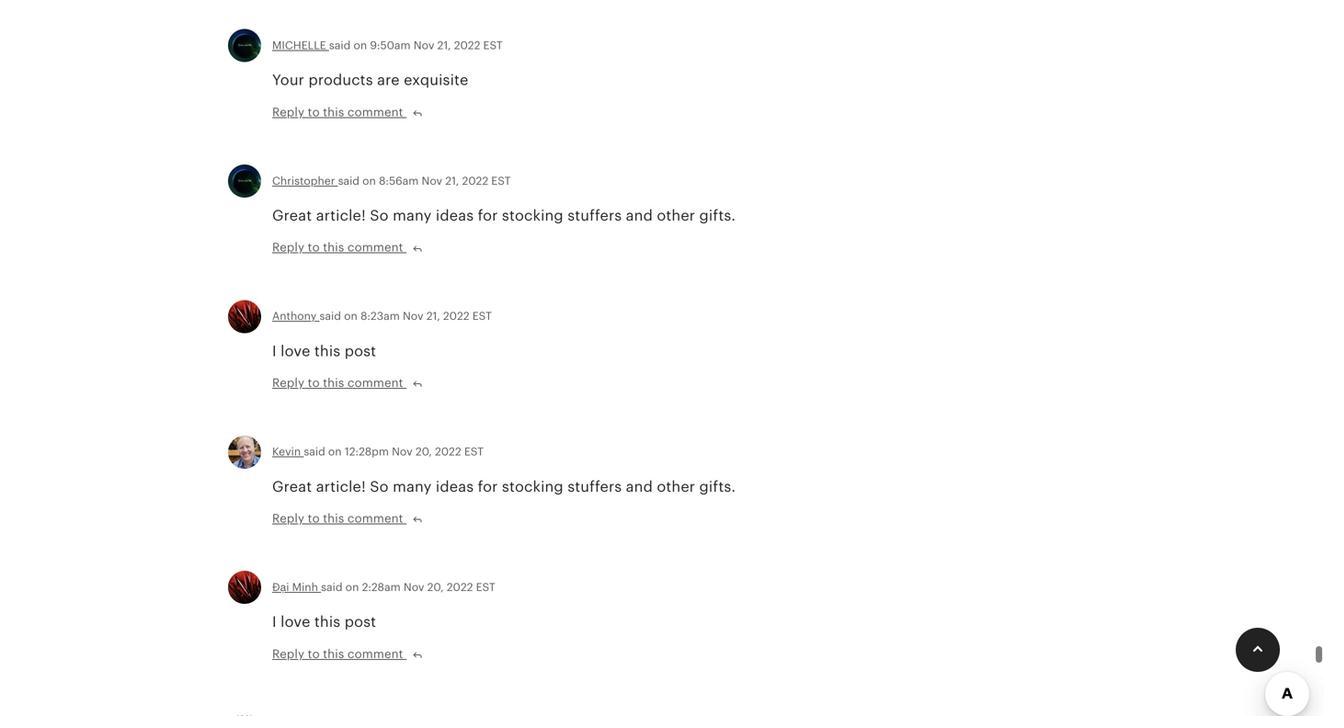 Task type: locate. For each thing, give the bounding box(es) containing it.
1 comment from the top
[[348, 105, 403, 119]]

great
[[272, 207, 312, 224], [272, 478, 312, 495]]

4 comment from the top
[[348, 512, 403, 525]]

reply to this comment link down products
[[272, 104, 423, 120]]

reply to this comment link down 12:28pm
[[272, 510, 423, 527]]

gifts.
[[699, 207, 736, 224], [699, 478, 736, 495]]

reply to this comment
[[272, 105, 407, 119], [272, 241, 407, 254], [272, 376, 407, 390], [272, 512, 407, 525], [272, 647, 407, 661]]

1 great article! so many ideas for stocking stuffers and other gifts. from the top
[[272, 207, 736, 224]]

est for kevin said on 12:28pm nov 20, 2022 est
[[464, 446, 484, 458]]

nov right 8:56am
[[422, 175, 442, 187]]

est for anthony said on 8:23am nov 21, 2022 est
[[472, 310, 492, 322]]

so down christopher said on 8:56am nov 21, 2022 est
[[370, 207, 389, 224]]

1 vertical spatial and
[[626, 478, 653, 495]]

20,
[[415, 446, 432, 458], [427, 581, 444, 593]]

post
[[345, 343, 376, 359], [345, 614, 376, 630]]

reply down the anthony
[[272, 376, 304, 390]]

this down minh
[[314, 614, 341, 630]]

reply to this comment link up 12:28pm
[[272, 375, 423, 391]]

on
[[354, 39, 367, 51], [362, 175, 376, 187], [344, 310, 357, 322], [328, 446, 342, 458], [345, 581, 359, 593]]

reply to this comment down 12:28pm
[[272, 512, 407, 525]]

21, right 8:56am
[[445, 175, 459, 187]]

nov for 12:28pm
[[392, 446, 413, 458]]

21,
[[437, 39, 451, 51], [445, 175, 459, 187], [426, 310, 440, 322]]

0 vertical spatial gifts.
[[699, 207, 736, 224]]

2022 up exquisite
[[454, 39, 480, 51]]

i for đại minh
[[272, 614, 277, 630]]

đại
[[272, 581, 289, 593]]

1 i from the top
[[272, 343, 277, 359]]

4 to from the top
[[308, 512, 320, 525]]

i down the anthony
[[272, 343, 277, 359]]

for down 8:56am nov 21, 2022 est link
[[478, 207, 498, 224]]

1 ideas from the top
[[436, 207, 474, 224]]

2 love from the top
[[281, 614, 310, 630]]

1 for from the top
[[478, 207, 498, 224]]

2 reply from the top
[[272, 241, 304, 254]]

anthony link
[[272, 310, 320, 322]]

0 vertical spatial great
[[272, 207, 312, 224]]

2 i love this post from the top
[[272, 614, 376, 630]]

comment down "8:23am"
[[348, 376, 403, 390]]

reply to this comment up 12:28pm
[[272, 376, 407, 390]]

1 vertical spatial so
[[370, 478, 389, 495]]

1 vertical spatial many
[[393, 478, 432, 495]]

article! down christopher link
[[316, 207, 366, 224]]

many down 8:56am
[[393, 207, 432, 224]]

0 vertical spatial many
[[393, 207, 432, 224]]

to down christopher link
[[308, 241, 320, 254]]

1 article! from the top
[[316, 207, 366, 224]]

reply to this comment link down 2:28am
[[272, 646, 423, 663]]

article!
[[316, 207, 366, 224], [316, 478, 366, 495]]

1 reply to this comment from the top
[[272, 105, 407, 119]]

20, right 2:28am
[[427, 581, 444, 593]]

0 vertical spatial and
[[626, 207, 653, 224]]

1 vertical spatial love
[[281, 614, 310, 630]]

reply for michelle
[[272, 105, 304, 119]]

reply down đại
[[272, 647, 304, 661]]

article! down 12:28pm
[[316, 478, 366, 495]]

0 vertical spatial ideas
[[436, 207, 474, 224]]

reply to this comment for christopher
[[272, 241, 407, 254]]

great article! so many ideas for stocking stuffers and other gifts. for kevin said on 12:28pm nov 20, 2022 est
[[272, 478, 736, 495]]

stuffers
[[568, 207, 622, 224], [568, 478, 622, 495]]

4 reply to this comment from the top
[[272, 512, 407, 525]]

minh
[[292, 581, 318, 593]]

and for kevin said on 12:28pm nov 20, 2022 est
[[626, 478, 653, 495]]

this up kevin said on 12:28pm nov 20, 2022 est
[[323, 376, 344, 390]]

đại minh said on 2:28am nov 20, 2022 est
[[272, 581, 495, 593]]

3 comment from the top
[[348, 376, 403, 390]]

this
[[323, 105, 344, 119], [323, 241, 344, 254], [314, 343, 341, 359], [323, 376, 344, 390], [323, 512, 344, 525], [314, 614, 341, 630], [323, 647, 344, 661]]

great down "christopher"
[[272, 207, 312, 224]]

stocking for 12:28pm nov 20, 2022 est
[[502, 478, 563, 495]]

many
[[393, 207, 432, 224], [393, 478, 432, 495]]

0 vertical spatial stuffers
[[568, 207, 622, 224]]

many down 12:28pm nov 20, 2022 est link
[[393, 478, 432, 495]]

2 vertical spatial 21,
[[426, 310, 440, 322]]

i love this post for đại minh
[[272, 614, 376, 630]]

0 vertical spatial 20,
[[415, 446, 432, 458]]

to up minh
[[308, 512, 320, 525]]

to down minh
[[308, 647, 320, 661]]

comment down christopher said on 8:56am nov 21, 2022 est
[[348, 241, 403, 254]]

and
[[626, 207, 653, 224], [626, 478, 653, 495]]

nov
[[414, 39, 434, 51], [422, 175, 442, 187], [403, 310, 423, 322], [392, 446, 413, 458], [404, 581, 424, 593]]

0 vertical spatial great article! so many ideas for stocking stuffers and other gifts.
[[272, 207, 736, 224]]

0 vertical spatial 21,
[[437, 39, 451, 51]]

3 reply to this comment link from the top
[[272, 375, 423, 391]]

christopher link
[[272, 175, 338, 187]]

2022 right 8:56am
[[462, 175, 488, 187]]

nov right 9:50am
[[414, 39, 434, 51]]

0 vertical spatial so
[[370, 207, 389, 224]]

reply for christopher
[[272, 241, 304, 254]]

reply down "christopher"
[[272, 241, 304, 254]]

0 vertical spatial other
[[657, 207, 695, 224]]

2:28am nov 20, 2022 est link
[[362, 581, 495, 593]]

reply
[[272, 105, 304, 119], [272, 241, 304, 254], [272, 376, 304, 390], [272, 512, 304, 525], [272, 647, 304, 661]]

1 i love this post from the top
[[272, 343, 376, 359]]

for down 12:28pm nov 20, 2022 est link
[[478, 478, 498, 495]]

reply to this comment down products
[[272, 105, 407, 119]]

i love this post down the anthony link
[[272, 343, 376, 359]]

said right kevin
[[304, 446, 325, 458]]

said up products
[[329, 39, 351, 51]]

3 reply from the top
[[272, 376, 304, 390]]

2 stuffers from the top
[[568, 478, 622, 495]]

kevin link
[[272, 446, 304, 458]]

2022
[[454, 39, 480, 51], [462, 175, 488, 187], [443, 310, 469, 322], [435, 446, 461, 458], [447, 581, 473, 593]]

comment for 8:56am
[[348, 241, 403, 254]]

4 reply to this comment link from the top
[[272, 510, 423, 527]]

comment
[[348, 105, 403, 119], [348, 241, 403, 254], [348, 376, 403, 390], [348, 512, 403, 525], [348, 647, 403, 661]]

i
[[272, 343, 277, 359], [272, 614, 277, 630]]

on for 8:56am nov 21, 2022 est
[[362, 175, 376, 187]]

comment for 8:23am
[[348, 376, 403, 390]]

3 to from the top
[[308, 376, 320, 390]]

love down đại minh "link"
[[281, 614, 310, 630]]

great down kevin link
[[272, 478, 312, 495]]

2 and from the top
[[626, 478, 653, 495]]

1 great from the top
[[272, 207, 312, 224]]

1 stocking from the top
[[502, 207, 563, 224]]

said
[[329, 39, 351, 51], [338, 175, 360, 187], [320, 310, 341, 322], [304, 446, 325, 458], [321, 581, 343, 593]]

said right "christopher"
[[338, 175, 360, 187]]

reply to this comment link up "8:23am"
[[272, 239, 423, 256]]

to for đại minh
[[308, 647, 320, 661]]

love for anthony
[[281, 343, 310, 359]]

5 to from the top
[[308, 647, 320, 661]]

nov for 8:56am
[[422, 175, 442, 187]]

1 vertical spatial i love this post
[[272, 614, 376, 630]]

love down the anthony link
[[281, 343, 310, 359]]

stocking for 8:56am nov 21, 2022 est
[[502, 207, 563, 224]]

ideas down 8:56am nov 21, 2022 est link
[[436, 207, 474, 224]]

said right the anthony
[[320, 310, 341, 322]]

on left 12:28pm
[[328, 446, 342, 458]]

other
[[657, 207, 695, 224], [657, 478, 695, 495]]

stuffers for christopher said on 8:56am nov 21, 2022 est
[[568, 207, 622, 224]]

i love this post
[[272, 343, 376, 359], [272, 614, 376, 630]]

for for 12:28pm nov 20, 2022 est
[[478, 478, 498, 495]]

2 many from the top
[[393, 478, 432, 495]]

this down kevin said on 12:28pm nov 20, 2022 est
[[323, 512, 344, 525]]

post down "8:23am"
[[345, 343, 376, 359]]

love
[[281, 343, 310, 359], [281, 614, 310, 630]]

nov right 12:28pm
[[392, 446, 413, 458]]

products
[[308, 72, 373, 88]]

stocking
[[502, 207, 563, 224], [502, 478, 563, 495]]

on left 9:50am
[[354, 39, 367, 51]]

2022 right "8:23am"
[[443, 310, 469, 322]]

1 to from the top
[[308, 105, 320, 119]]

0 vertical spatial stocking
[[502, 207, 563, 224]]

est
[[483, 39, 503, 51], [491, 175, 511, 187], [472, 310, 492, 322], [464, 446, 484, 458], [476, 581, 495, 593]]

reply to this comment down minh
[[272, 647, 407, 661]]

0 vertical spatial love
[[281, 343, 310, 359]]

reply to this comment link for 8:56am
[[272, 239, 423, 256]]

1 love from the top
[[281, 343, 310, 359]]

1 vertical spatial 21,
[[445, 175, 459, 187]]

nov right "8:23am"
[[403, 310, 423, 322]]

1 post from the top
[[345, 343, 376, 359]]

1 stuffers from the top
[[568, 207, 622, 224]]

exquisite
[[404, 72, 468, 88]]

to
[[308, 105, 320, 119], [308, 241, 320, 254], [308, 376, 320, 390], [308, 512, 320, 525], [308, 647, 320, 661]]

1 other from the top
[[657, 207, 695, 224]]

0 vertical spatial post
[[345, 343, 376, 359]]

2 stocking from the top
[[502, 478, 563, 495]]

2 great article! so many ideas for stocking stuffers and other gifts. from the top
[[272, 478, 736, 495]]

comment for 12:28pm
[[348, 512, 403, 525]]

2 great from the top
[[272, 478, 312, 495]]

michelle link
[[272, 39, 329, 51]]

reply to this comment link
[[272, 104, 423, 120], [272, 239, 423, 256], [272, 375, 423, 391], [272, 510, 423, 527], [272, 646, 423, 663]]

so down kevin said on 12:28pm nov 20, 2022 est
[[370, 478, 389, 495]]

for for 8:56am nov 21, 2022 est
[[478, 207, 498, 224]]

1 vertical spatial great
[[272, 478, 312, 495]]

michelle
[[272, 39, 326, 51]]

to down products
[[308, 105, 320, 119]]

1 vertical spatial stocking
[[502, 478, 563, 495]]

4 reply from the top
[[272, 512, 304, 525]]

1 vertical spatial for
[[478, 478, 498, 495]]

reply for đại
[[272, 647, 304, 661]]

21, for exquisite
[[437, 39, 451, 51]]

nov for 9:50am
[[414, 39, 434, 51]]

post down 2:28am
[[345, 614, 376, 630]]

1 vertical spatial gifts.
[[699, 478, 736, 495]]

reply down kevin link
[[272, 512, 304, 525]]

this down christopher link
[[323, 241, 344, 254]]

3 reply to this comment from the top
[[272, 376, 407, 390]]

2 article! from the top
[[316, 478, 366, 495]]

2 comment from the top
[[348, 241, 403, 254]]

on left 8:56am
[[362, 175, 376, 187]]

5 reply to this comment link from the top
[[272, 646, 423, 663]]

2 post from the top
[[345, 614, 376, 630]]

to for christopher
[[308, 241, 320, 254]]

0 vertical spatial article!
[[316, 207, 366, 224]]

5 reply from the top
[[272, 647, 304, 661]]

said for christopher
[[338, 175, 360, 187]]

this down products
[[323, 105, 344, 119]]

2 to from the top
[[308, 241, 320, 254]]

comment down kevin said on 12:28pm nov 20, 2022 est
[[348, 512, 403, 525]]

2 reply to this comment from the top
[[272, 241, 407, 254]]

article! for kevin
[[316, 478, 366, 495]]

1 vertical spatial stuffers
[[568, 478, 622, 495]]

2022 right 12:28pm
[[435, 446, 461, 458]]

0 vertical spatial i
[[272, 343, 277, 359]]

1 reply to this comment link from the top
[[272, 104, 423, 120]]

1 so from the top
[[370, 207, 389, 224]]

comment down your products are exquisite
[[348, 105, 403, 119]]

this down đại minh said on 2:28am nov 20, 2022 est
[[323, 647, 344, 661]]

so
[[370, 207, 389, 224], [370, 478, 389, 495]]

20, right 12:28pm
[[415, 446, 432, 458]]

gifts. for kevin said on 12:28pm nov 20, 2022 est
[[699, 478, 736, 495]]

comment down 2:28am
[[348, 647, 403, 661]]

ideas
[[436, 207, 474, 224], [436, 478, 474, 495]]

2 ideas from the top
[[436, 478, 474, 495]]

21, for post
[[426, 310, 440, 322]]

1 vertical spatial article!
[[316, 478, 366, 495]]

reply to this comment for michelle
[[272, 105, 407, 119]]

0 vertical spatial for
[[478, 207, 498, 224]]

many for 8:56am
[[393, 207, 432, 224]]

great for kevin
[[272, 478, 312, 495]]

2 gifts. from the top
[[699, 478, 736, 495]]

21, right "8:23am"
[[426, 310, 440, 322]]

ideas down 12:28pm nov 20, 2022 est link
[[436, 478, 474, 495]]

5 reply to this comment from the top
[[272, 647, 407, 661]]

article! for christopher
[[316, 207, 366, 224]]

reply to this comment down christopher link
[[272, 241, 407, 254]]

1 vertical spatial great article! so many ideas for stocking stuffers and other gifts.
[[272, 478, 736, 495]]

kevin
[[272, 446, 301, 458]]

2 i from the top
[[272, 614, 277, 630]]

2 so from the top
[[370, 478, 389, 495]]

i down đại
[[272, 614, 277, 630]]

1 vertical spatial i
[[272, 614, 277, 630]]

reply to this comment link for 12:28pm
[[272, 510, 423, 527]]

2022 right 2:28am
[[447, 581, 473, 593]]

9:50am nov 21, 2022 est link
[[370, 39, 503, 51]]

1 many from the top
[[393, 207, 432, 224]]

2 reply to this comment link from the top
[[272, 239, 423, 256]]

post for on
[[345, 614, 376, 630]]

5 comment from the top
[[348, 647, 403, 661]]

1 reply from the top
[[272, 105, 304, 119]]

this for kevin
[[323, 512, 344, 525]]

on left "8:23am"
[[344, 310, 357, 322]]

great article! so many ideas for stocking stuffers and other gifts.
[[272, 207, 736, 224], [272, 478, 736, 495]]

1 vertical spatial ideas
[[436, 478, 474, 495]]

michelle said on 9:50am nov 21, 2022 est
[[272, 39, 503, 51]]

reply to this comment for đại minh
[[272, 647, 407, 661]]

to down the anthony link
[[308, 376, 320, 390]]

said for anthony
[[320, 310, 341, 322]]

2 other from the top
[[657, 478, 695, 495]]

8:56am nov 21, 2022 est link
[[379, 175, 511, 187]]

i love this post down minh
[[272, 614, 376, 630]]

christopher said on 8:56am nov 21, 2022 est
[[272, 175, 511, 187]]

8:23am
[[360, 310, 400, 322]]

2 for from the top
[[478, 478, 498, 495]]

21, up exquisite
[[437, 39, 451, 51]]

1 and from the top
[[626, 207, 653, 224]]

for
[[478, 207, 498, 224], [478, 478, 498, 495]]

1 gifts. from the top
[[699, 207, 736, 224]]

0 vertical spatial i love this post
[[272, 343, 376, 359]]

1 vertical spatial post
[[345, 614, 376, 630]]

1 vertical spatial other
[[657, 478, 695, 495]]

reply down your
[[272, 105, 304, 119]]



Task type: vqa. For each thing, say whether or not it's contained in the screenshot.


Task type: describe. For each thing, give the bounding box(es) containing it.
reply to this comment link for on
[[272, 646, 423, 663]]

to for michelle
[[308, 105, 320, 119]]

so for 12:28pm
[[370, 478, 389, 495]]

to for anthony
[[308, 376, 320, 390]]

est for christopher said on 8:56am nov 21, 2022 est
[[491, 175, 511, 187]]

on for 8:23am nov 21, 2022 est
[[344, 310, 357, 322]]

great article! so many ideas for stocking stuffers and other gifts. for christopher said on 8:56am nov 21, 2022 est
[[272, 207, 736, 224]]

comment for on
[[348, 647, 403, 661]]

12:28pm nov 20, 2022 est link
[[345, 446, 484, 458]]

nov for 8:23am
[[403, 310, 423, 322]]

reply for anthony
[[272, 376, 304, 390]]

reply to this comment link for 8:23am
[[272, 375, 423, 391]]

gifts. for christopher said on 8:56am nov 21, 2022 est
[[699, 207, 736, 224]]

on for 9:50am nov 21, 2022 est
[[354, 39, 367, 51]]

on left 2:28am
[[345, 581, 359, 593]]

and for christopher said on 8:56am nov 21, 2022 est
[[626, 207, 653, 224]]

est for michelle said on 9:50am nov 21, 2022 est
[[483, 39, 503, 51]]

this for michelle
[[323, 105, 344, 119]]

ideas for 21,
[[436, 207, 474, 224]]

said for michelle
[[329, 39, 351, 51]]

reply to this comment for kevin
[[272, 512, 407, 525]]

your products are exquisite
[[272, 72, 468, 88]]

christopher
[[272, 175, 335, 187]]

other for kevin said on 12:28pm nov 20, 2022 est
[[657, 478, 695, 495]]

said right minh
[[321, 581, 343, 593]]

8:23am nov 21, 2022 est link
[[360, 310, 492, 322]]

are
[[377, 72, 400, 88]]

anthony
[[272, 310, 317, 322]]

your
[[272, 72, 304, 88]]

2022 for 12:28pm nov 20, 2022 est
[[435, 446, 461, 458]]

stuffers for kevin said on 12:28pm nov 20, 2022 est
[[568, 478, 622, 495]]

21, for many
[[445, 175, 459, 187]]

kevin said on 12:28pm nov 20, 2022 est
[[272, 446, 484, 458]]

many for 12:28pm
[[393, 478, 432, 495]]

post for 8:23am
[[345, 343, 376, 359]]

to for kevin
[[308, 512, 320, 525]]

2022 for 9:50am nov 21, 2022 est
[[454, 39, 480, 51]]

said for kevin
[[304, 446, 325, 458]]

anthony said on 8:23am nov 21, 2022 est
[[272, 310, 492, 322]]

8:56am
[[379, 175, 419, 187]]

9:50am
[[370, 39, 411, 51]]

đại minh link
[[272, 581, 321, 593]]

i for anthony
[[272, 343, 277, 359]]

this for đại minh
[[323, 647, 344, 661]]

comment for 9:50am
[[348, 105, 403, 119]]

reply to this comment link for 9:50am
[[272, 104, 423, 120]]

love for đại
[[281, 614, 310, 630]]

this for christopher
[[323, 241, 344, 254]]

ideas for 20,
[[436, 478, 474, 495]]

12:28pm
[[345, 446, 389, 458]]

2:28am
[[362, 581, 401, 593]]

reply to this comment for anthony
[[272, 376, 407, 390]]

so for 8:56am
[[370, 207, 389, 224]]

2022 for 8:23am nov 21, 2022 est
[[443, 310, 469, 322]]

2022 for 8:56am nov 21, 2022 est
[[462, 175, 488, 187]]

this down the anthony link
[[314, 343, 341, 359]]

this for anthony
[[323, 376, 344, 390]]

nov right 2:28am
[[404, 581, 424, 593]]

reply for kevin
[[272, 512, 304, 525]]

on for 12:28pm nov 20, 2022 est
[[328, 446, 342, 458]]

great for christopher
[[272, 207, 312, 224]]

other for christopher said on 8:56am nov 21, 2022 est
[[657, 207, 695, 224]]

1 vertical spatial 20,
[[427, 581, 444, 593]]

i love this post for anthony
[[272, 343, 376, 359]]



